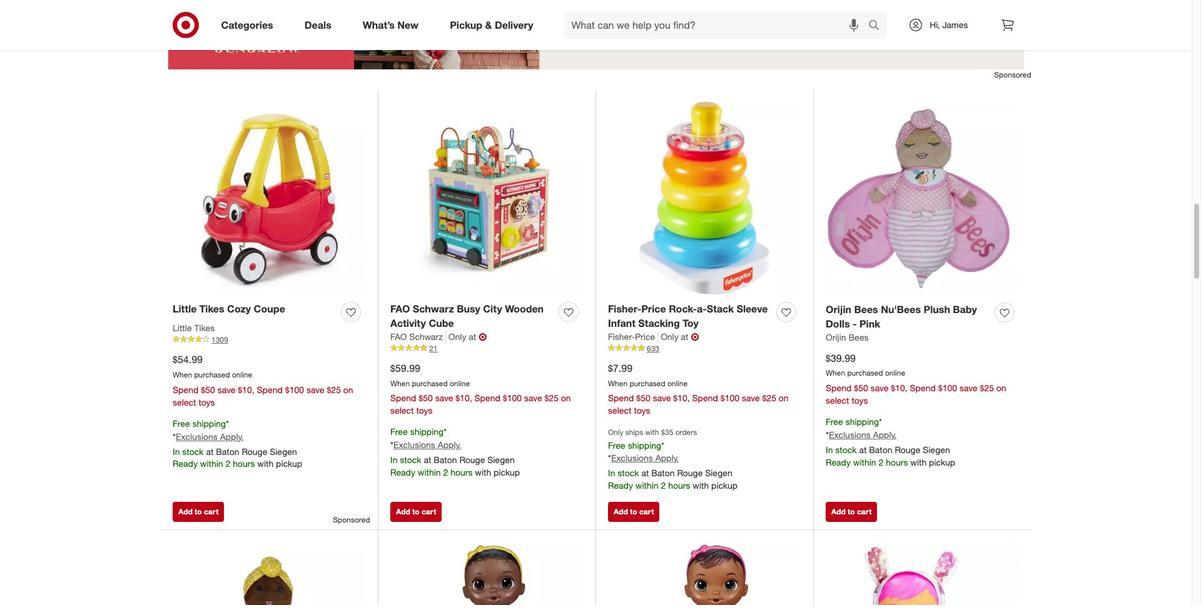 Task type: locate. For each thing, give the bounding box(es) containing it.
on for little tikes cozy coupe
[[344, 385, 353, 395]]

0 horizontal spatial only
[[449, 332, 467, 342]]

sponsored
[[995, 70, 1032, 79], [333, 516, 370, 525]]

$50 for $7.99
[[637, 393, 651, 404]]

online inside $7.99 when purchased online spend $50 save $10, spend $100 save $25 on select toys
[[668, 379, 688, 388]]

what's
[[363, 19, 395, 31]]

toys inside $54.99 when purchased online spend $50 save $10, spend $100 save $25 on select toys
[[199, 397, 215, 408]]

toys for $7.99
[[634, 406, 651, 417]]

little
[[173, 303, 197, 315], [173, 323, 192, 334]]

only
[[449, 332, 467, 342], [661, 332, 679, 342], [608, 428, 624, 438]]

when inside $7.99 when purchased online spend $50 save $10, spend $100 save $25 on select toys
[[608, 379, 628, 388]]

select for $7.99
[[608, 406, 632, 417]]

schwarz inside fao schwarz busy city wooden activity cube
[[413, 303, 454, 315]]

¬ down toy
[[691, 331, 700, 343]]

hours
[[886, 458, 909, 468], [233, 459, 255, 470], [451, 468, 473, 478], [669, 481, 691, 492]]

tikes up the little tikes
[[200, 303, 225, 315]]

on for fao schwarz busy city wooden activity cube
[[561, 393, 571, 404]]

¬ down fao schwarz busy city wooden activity cube
[[479, 331, 487, 343]]

0 vertical spatial fisher-
[[608, 303, 642, 315]]

on inside $7.99 when purchased online spend $50 save $10, spend $100 save $25 on select toys
[[779, 393, 789, 404]]

0 vertical spatial schwarz
[[413, 303, 454, 315]]

$54.99
[[173, 354, 203, 366]]

fao inside fao schwarz busy city wooden activity cube
[[391, 303, 410, 315]]

1 horizontal spatial ¬
[[691, 331, 700, 343]]

exclusions
[[829, 430, 871, 441], [176, 432, 218, 442], [394, 440, 436, 451], [612, 453, 653, 464]]

fisher-
[[608, 303, 642, 315], [608, 332, 636, 342]]

free inside only ships with $35 orders free shipping * * exclusions apply. in stock at  baton rouge siegen ready within 2 hours with pickup
[[608, 440, 626, 451]]

1 vertical spatial sponsored
[[333, 516, 370, 525]]

3 cart from the left
[[640, 508, 654, 517]]

little for little tikes
[[173, 323, 192, 334]]

0 horizontal spatial sponsored
[[333, 516, 370, 525]]

online inside $39.99 when purchased online spend $50 save $10, spend $100 save $25 on select toys
[[886, 369, 906, 378]]

free
[[826, 417, 844, 428], [173, 419, 190, 429], [391, 427, 408, 438], [608, 440, 626, 451]]

1 orijin from the top
[[826, 304, 852, 316]]

only inside fao schwarz only at ¬
[[449, 332, 467, 342]]

fao schwarz busy city wooden activity cube
[[391, 303, 544, 330]]

bees up "pink"
[[855, 304, 879, 316]]

$100
[[939, 383, 958, 394], [285, 385, 304, 395], [503, 393, 522, 404], [721, 393, 740, 404]]

online inside $54.99 when purchased online spend $50 save $10, spend $100 save $25 on select toys
[[232, 370, 252, 380]]

only down stacking
[[661, 332, 679, 342]]

dolls
[[826, 318, 850, 330]]

fisher- up the infant
[[608, 303, 642, 315]]

apply. inside only ships with $35 orders free shipping * * exclusions apply. in stock at  baton rouge siegen ready within 2 hours with pickup
[[656, 453, 679, 464]]

3 add to cart button from the left
[[608, 503, 660, 523]]

when
[[826, 369, 846, 378], [173, 370, 192, 380], [391, 379, 410, 388], [608, 379, 628, 388]]

cart for $54.99
[[204, 508, 219, 517]]

online
[[886, 369, 906, 378], [232, 370, 252, 380], [450, 379, 470, 388], [668, 379, 688, 388]]

schwarz up 21
[[410, 332, 443, 342]]

633
[[647, 344, 660, 353]]

add to cart
[[178, 508, 219, 517], [396, 508, 437, 517], [614, 508, 654, 517], [832, 508, 872, 517]]

$50 for $54.99
[[201, 385, 215, 395]]

tikes up "1309"
[[194, 323, 215, 334]]

when down $7.99
[[608, 379, 628, 388]]

orijin for orijin bees
[[826, 332, 847, 343]]

little tikes cozy coupe link
[[173, 302, 285, 317]]

$100 inside $54.99 when purchased online spend $50 save $10, spend $100 save $25 on select toys
[[285, 385, 304, 395]]

1 fao from the top
[[391, 303, 410, 315]]

only down cube
[[449, 332, 467, 342]]

What can we help you find? suggestions appear below search field
[[564, 11, 872, 39]]

when down "$59.99"
[[391, 379, 410, 388]]

0 horizontal spatial ¬
[[479, 331, 487, 343]]

$25 inside the $59.99 when purchased online spend $50 save $10, spend $100 save $25 on select toys
[[545, 393, 559, 404]]

toys inside the $59.99 when purchased online spend $50 save $10, spend $100 save $25 on select toys
[[417, 406, 433, 417]]

$10, inside $54.99 when purchased online spend $50 save $10, spend $100 save $25 on select toys
[[238, 385, 255, 395]]

free shipping * * exclusions apply. in stock at  baton rouge siegen ready within 2 hours with pickup
[[826, 417, 956, 468], [173, 419, 302, 470], [391, 427, 520, 478]]

0 vertical spatial orijin
[[826, 304, 852, 316]]

1 fisher- from the top
[[608, 303, 642, 315]]

orijin bees nu'bees plush baby dolls - pink image
[[826, 102, 1020, 296], [826, 102, 1020, 296]]

when for $54.99
[[173, 370, 192, 380]]

bees for orijin bees nu'bees plush baby dolls - pink
[[855, 304, 879, 316]]

add to cart button for $39.99
[[826, 503, 878, 523]]

$50 inside $39.99 when purchased online spend $50 save $10, spend $100 save $25 on select toys
[[855, 383, 869, 394]]

toys up ships at the right bottom of the page
[[634, 406, 651, 417]]

toys for $39.99
[[852, 396, 869, 406]]

toys inside $39.99 when purchased online spend $50 save $10, spend $100 save $25 on select toys
[[852, 396, 869, 406]]

1 vertical spatial bees
[[849, 332, 869, 343]]

4 cart from the left
[[858, 508, 872, 517]]

$25 for fao schwarz busy city wooden activity cube
[[545, 393, 559, 404]]

only for busy
[[449, 332, 467, 342]]

$100 inside the $59.99 when purchased online spend $50 save $10, spend $100 save $25 on select toys
[[503, 393, 522, 404]]

when for $59.99
[[391, 379, 410, 388]]

orijin
[[826, 304, 852, 316], [826, 332, 847, 343]]

$50 for $59.99
[[419, 393, 433, 404]]

purchased inside $39.99 when purchased online spend $50 save $10, spend $100 save $25 on select toys
[[848, 369, 884, 378]]

3 add from the left
[[614, 508, 628, 517]]

4 add from the left
[[832, 508, 846, 517]]

fisher- for fisher-price only at ¬
[[608, 332, 636, 342]]

little up $54.99
[[173, 323, 192, 334]]

price up 633
[[636, 332, 656, 342]]

purchased down "$59.99"
[[412, 379, 448, 388]]

wooden
[[505, 303, 544, 315]]

$100 for orijin bees nu'bees plush baby dolls - pink
[[939, 383, 958, 394]]

toys down $54.99
[[199, 397, 215, 408]]

1 vertical spatial tikes
[[194, 323, 215, 334]]

orijin down dolls
[[826, 332, 847, 343]]

on inside $54.99 when purchased online spend $50 save $10, spend $100 save $25 on select toys
[[344, 385, 353, 395]]

select inside $39.99 when purchased online spend $50 save $10, spend $100 save $25 on select toys
[[826, 396, 850, 406]]

select down $54.99
[[173, 397, 196, 408]]

add for $54.99
[[178, 508, 193, 517]]

add to cart button
[[173, 503, 224, 523], [391, 503, 442, 523], [608, 503, 660, 523], [826, 503, 878, 523]]

with
[[646, 428, 660, 438], [911, 458, 927, 468], [257, 459, 274, 470], [475, 468, 492, 478], [693, 481, 709, 492]]

0 vertical spatial bees
[[855, 304, 879, 316]]

¬
[[479, 331, 487, 343], [691, 331, 700, 343]]

0 vertical spatial sponsored
[[995, 70, 1032, 79]]

1 vertical spatial schwarz
[[410, 332, 443, 342]]

fao inside fao schwarz only at ¬
[[391, 332, 407, 342]]

1 horizontal spatial free shipping * * exclusions apply. in stock at  baton rouge siegen ready within 2 hours with pickup
[[391, 427, 520, 478]]

1 ¬ from the left
[[479, 331, 487, 343]]

fisher- inside 'fisher-price only at ¬'
[[608, 332, 636, 342]]

2 little from the top
[[173, 323, 192, 334]]

when inside the $59.99 when purchased online spend $50 save $10, spend $100 save $25 on select toys
[[391, 379, 410, 388]]

when inside $39.99 when purchased online spend $50 save $10, spend $100 save $25 on select toys
[[826, 369, 846, 378]]

at inside 'fisher-price only at ¬'
[[681, 332, 689, 342]]

only ships with $35 orders free shipping * * exclusions apply. in stock at  baton rouge siegen ready within 2 hours with pickup
[[608, 428, 738, 492]]

fao schwarz busy city wooden activity cube image
[[391, 102, 583, 295], [391, 102, 583, 295]]

only for rock-
[[661, 332, 679, 342]]

$50 down "$59.99"
[[419, 393, 433, 404]]

price up stacking
[[642, 303, 666, 315]]

toys
[[852, 396, 869, 406], [199, 397, 215, 408], [417, 406, 433, 417], [634, 406, 651, 417]]

$50 inside $54.99 when purchased online spend $50 save $10, spend $100 save $25 on select toys
[[201, 385, 215, 395]]

fao up activity
[[391, 303, 410, 315]]

$25 inside $54.99 when purchased online spend $50 save $10, spend $100 save $25 on select toys
[[327, 385, 341, 395]]

tikes for little tikes cozy coupe
[[200, 303, 225, 315]]

at
[[469, 332, 476, 342], [681, 332, 689, 342], [860, 445, 867, 456], [206, 447, 214, 457], [424, 455, 432, 466], [642, 468, 649, 479]]

price
[[642, 303, 666, 315], [636, 332, 656, 342]]

$25 inside $7.99 when purchased online spend $50 save $10, spend $100 save $25 on select toys
[[763, 393, 777, 404]]

1 horizontal spatial only
[[608, 428, 624, 438]]

online down "633" link
[[668, 379, 688, 388]]

select for $39.99
[[826, 396, 850, 406]]

add to cart button for $54.99
[[173, 503, 224, 523]]

to
[[195, 508, 202, 517], [413, 508, 420, 517], [630, 508, 638, 517], [848, 508, 855, 517]]

$100 for fisher-price rock-a-stack sleeve infant stacking toy
[[721, 393, 740, 404]]

price inside 'fisher-price only at ¬'
[[636, 332, 656, 342]]

online down 1309 link
[[232, 370, 252, 380]]

apply.
[[874, 430, 897, 441], [220, 432, 244, 442], [438, 440, 462, 451], [656, 453, 679, 464]]

siegen
[[923, 445, 951, 456], [270, 447, 297, 457], [488, 455, 515, 466], [706, 468, 733, 479]]

orijin bees link
[[826, 332, 869, 344]]

fisher- for fisher-price rock-a-stack sleeve infant stacking toy
[[608, 303, 642, 315]]

2 to from the left
[[413, 508, 420, 517]]

pickup & delivery
[[450, 19, 534, 31]]

little tikes cozy coupe image
[[173, 102, 366, 295], [173, 102, 366, 295]]

bees for orijin bees
[[849, 332, 869, 343]]

online down 21 link
[[450, 379, 470, 388]]

2 inside only ships with $35 orders free shipping * * exclusions apply. in stock at  baton rouge siegen ready within 2 hours with pickup
[[661, 481, 666, 492]]

select for $59.99
[[391, 406, 414, 417]]

when for $7.99
[[608, 379, 628, 388]]

0 vertical spatial tikes
[[200, 303, 225, 315]]

2 ¬ from the left
[[691, 331, 700, 343]]

fisher-price rock-a-stack sleeve infant stacking toy image
[[608, 102, 801, 295], [608, 102, 801, 295]]

busy
[[457, 303, 481, 315]]

fao schwarz busy city wooden activity cube link
[[391, 302, 554, 331]]

4 add to cart button from the left
[[826, 503, 878, 523]]

on inside the $59.99 when purchased online spend $50 save $10, spend $100 save $25 on select toys
[[561, 393, 571, 404]]

cry babies star coney 12" baby doll w/ light up eyes and star themed outfit image
[[826, 543, 1020, 606], [826, 543, 1020, 606]]

1 add from the left
[[178, 508, 193, 517]]

2 cart from the left
[[422, 508, 437, 517]]

online down orijin bees nu'bees plush baby dolls - pink on the right of page
[[886, 369, 906, 378]]

$50 inside $7.99 when purchased online spend $50 save $10, spend $100 save $25 on select toys
[[637, 393, 651, 404]]

orijin up dolls
[[826, 304, 852, 316]]

3 to from the left
[[630, 508, 638, 517]]

deals
[[305, 19, 332, 31]]

3 add to cart from the left
[[614, 508, 654, 517]]

on inside $39.99 when purchased online spend $50 save $10, spend $100 save $25 on select toys
[[997, 383, 1007, 394]]

purchased inside the $59.99 when purchased online spend $50 save $10, spend $100 save $25 on select toys
[[412, 379, 448, 388]]

little up the little tikes
[[173, 303, 197, 315]]

$50 down $54.99
[[201, 385, 215, 395]]

orijin inside orijin bees nu'bees plush baby dolls - pink
[[826, 304, 852, 316]]

1 vertical spatial price
[[636, 332, 656, 342]]

2 orijin from the top
[[826, 332, 847, 343]]

$25 inside $39.99 when purchased online spend $50 save $10, spend $100 save $25 on select toys
[[981, 383, 995, 394]]

add to cart button for $59.99
[[391, 503, 442, 523]]

bees inside orijin bees nu'bees plush baby dolls - pink
[[855, 304, 879, 316]]

in
[[826, 445, 833, 456], [173, 447, 180, 457], [391, 455, 398, 466], [608, 468, 616, 479]]

orijin bees nu'bees plush baby dolls - yellow image
[[173, 543, 366, 606], [173, 543, 366, 606]]

online inside the $59.99 when purchased online spend $50 save $10, spend $100 save $25 on select toys
[[450, 379, 470, 388]]

price for rock-
[[642, 303, 666, 315]]

james
[[943, 19, 969, 30]]

1 cart from the left
[[204, 508, 219, 517]]

select inside the $59.99 when purchased online spend $50 save $10, spend $100 save $25 on select toys
[[391, 406, 414, 417]]

at inside fao schwarz only at ¬
[[469, 332, 476, 342]]

only inside 'fisher-price only at ¬'
[[661, 332, 679, 342]]

cart for $7.99
[[640, 508, 654, 517]]

select down "$59.99"
[[391, 406, 414, 417]]

purchased for $54.99
[[194, 370, 230, 380]]

$50 up ships at the right bottom of the page
[[637, 393, 651, 404]]

purchased down $7.99
[[630, 379, 666, 388]]

$25
[[981, 383, 995, 394], [327, 385, 341, 395], [545, 393, 559, 404], [763, 393, 777, 404]]

$100 inside $39.99 when purchased online spend $50 save $10, spend $100 save $25 on select toys
[[939, 383, 958, 394]]

1 horizontal spatial sponsored
[[995, 70, 1032, 79]]

cart for $59.99
[[422, 508, 437, 517]]

on
[[997, 383, 1007, 394], [344, 385, 353, 395], [561, 393, 571, 404], [779, 393, 789, 404]]

$50 down $39.99
[[855, 383, 869, 394]]

2 horizontal spatial free shipping * * exclusions apply. in stock at  baton rouge siegen ready within 2 hours with pickup
[[826, 417, 956, 468]]

when down $39.99
[[826, 369, 846, 378]]

schwarz for busy
[[413, 303, 454, 315]]

1 add to cart button from the left
[[173, 503, 224, 523]]

toys down "$59.99"
[[417, 406, 433, 417]]

$100 inside $7.99 when purchased online spend $50 save $10, spend $100 save $25 on select toys
[[721, 393, 740, 404]]

fao down activity
[[391, 332, 407, 342]]

1 little from the top
[[173, 303, 197, 315]]

$10, inside the $59.99 when purchased online spend $50 save $10, spend $100 save $25 on select toys
[[456, 393, 472, 404]]

little tikes cozy coupe
[[173, 303, 285, 315]]

1 add to cart from the left
[[178, 508, 219, 517]]

¬ for a-
[[691, 331, 700, 343]]

activity
[[391, 317, 426, 330]]

2 fisher- from the top
[[608, 332, 636, 342]]

baton
[[870, 445, 893, 456], [216, 447, 239, 457], [434, 455, 457, 466], [652, 468, 675, 479]]

fisher- inside fisher-price rock-a-stack sleeve infant stacking toy
[[608, 303, 642, 315]]

4 to from the left
[[848, 508, 855, 517]]

2 add to cart from the left
[[396, 508, 437, 517]]

purchased for $59.99
[[412, 379, 448, 388]]

add
[[178, 508, 193, 517], [396, 508, 410, 517], [614, 508, 628, 517], [832, 508, 846, 517]]

1 vertical spatial little
[[173, 323, 192, 334]]

$10, inside $7.99 when purchased online spend $50 save $10, spend $100 save $25 on select toys
[[674, 393, 690, 404]]

2 add to cart button from the left
[[391, 503, 442, 523]]

price inside fisher-price rock-a-stack sleeve infant stacking toy
[[642, 303, 666, 315]]

$10,
[[892, 383, 908, 394], [238, 385, 255, 395], [456, 393, 472, 404], [674, 393, 690, 404]]

ready
[[826, 458, 851, 468], [173, 459, 198, 470], [391, 468, 416, 478], [608, 481, 633, 492]]

0 vertical spatial fao
[[391, 303, 410, 315]]

when inside $54.99 when purchased online spend $50 save $10, spend $100 save $25 on select toys
[[173, 370, 192, 380]]

0 vertical spatial price
[[642, 303, 666, 315]]

shipping
[[846, 417, 880, 428], [193, 419, 226, 429], [410, 427, 444, 438], [628, 440, 662, 451]]

toys down $39.99
[[852, 396, 869, 406]]

purchased inside $54.99 when purchased online spend $50 save $10, spend $100 save $25 on select toys
[[194, 370, 230, 380]]

purchased down $39.99
[[848, 369, 884, 378]]

delivery
[[495, 19, 534, 31]]

1 to from the left
[[195, 508, 202, 517]]

pickup
[[930, 458, 956, 468], [276, 459, 302, 470], [494, 468, 520, 478], [712, 481, 738, 492]]

online for $39.99
[[886, 369, 906, 378]]

when down $54.99
[[173, 370, 192, 380]]

$7.99
[[608, 362, 633, 375]]

1 vertical spatial fisher-
[[608, 332, 636, 342]]

little tikes
[[173, 323, 215, 334]]

ready inside only ships with $35 orders free shipping * * exclusions apply. in stock at  baton rouge siegen ready within 2 hours with pickup
[[608, 481, 633, 492]]

2 fao from the top
[[391, 332, 407, 342]]

tikes for little tikes
[[194, 323, 215, 334]]

2 add from the left
[[396, 508, 410, 517]]

only left ships at the right bottom of the page
[[608, 428, 624, 438]]

0 vertical spatial little
[[173, 303, 197, 315]]

purchased
[[848, 369, 884, 378], [194, 370, 230, 380], [412, 379, 448, 388], [630, 379, 666, 388]]

rouge
[[895, 445, 921, 456], [242, 447, 268, 457], [460, 455, 485, 466], [678, 468, 703, 479]]

2 horizontal spatial only
[[661, 332, 679, 342]]

add for $59.99
[[396, 508, 410, 517]]

baby alive sweet 'n snugglier baby doll - black hair/brown eyes image
[[391, 543, 583, 606], [391, 543, 583, 606]]

save
[[871, 383, 889, 394], [960, 383, 978, 394], [218, 385, 236, 395], [307, 385, 325, 395], [435, 393, 453, 404], [525, 393, 542, 404], [653, 393, 671, 404], [742, 393, 760, 404]]

¬ for city
[[479, 331, 487, 343]]

633 link
[[608, 343, 801, 354]]

select up ships at the right bottom of the page
[[608, 406, 632, 417]]

schwarz inside fao schwarz only at ¬
[[410, 332, 443, 342]]

schwarz
[[413, 303, 454, 315], [410, 332, 443, 342]]

$50 inside the $59.99 when purchased online spend $50 save $10, spend $100 save $25 on select toys
[[419, 393, 433, 404]]

select down $39.99
[[826, 396, 850, 406]]

purchased for $39.99
[[848, 369, 884, 378]]

1 vertical spatial fao
[[391, 332, 407, 342]]

deals link
[[294, 11, 347, 39]]

$50
[[855, 383, 869, 394], [201, 385, 215, 395], [419, 393, 433, 404], [637, 393, 651, 404]]

cart for $39.99
[[858, 508, 872, 517]]

free shipping * * exclusions apply. in stock at  baton rouge siegen ready within 2 hours with pickup for $39.99
[[826, 417, 956, 468]]

bees down -
[[849, 332, 869, 343]]

baby alive sweet 'n snugglier baby doll - brown hair/brown eyes image
[[608, 543, 801, 606], [608, 543, 801, 606]]

2
[[879, 458, 884, 468], [226, 459, 231, 470], [443, 468, 448, 478], [661, 481, 666, 492]]

toy
[[683, 317, 699, 330]]

4 add to cart from the left
[[832, 508, 872, 517]]

1 vertical spatial orijin
[[826, 332, 847, 343]]

fisher- down the infant
[[608, 332, 636, 342]]

online for $59.99
[[450, 379, 470, 388]]

toys inside $7.99 when purchased online spend $50 save $10, spend $100 save $25 on select toys
[[634, 406, 651, 417]]

purchased down $54.99
[[194, 370, 230, 380]]

siegen inside only ships with $35 orders free shipping * * exclusions apply. in stock at  baton rouge siegen ready within 2 hours with pickup
[[706, 468, 733, 479]]

select inside $54.99 when purchased online spend $50 save $10, spend $100 save $25 on select toys
[[173, 397, 196, 408]]

purchased inside $7.99 when purchased online spend $50 save $10, spend $100 save $25 on select toys
[[630, 379, 666, 388]]

schwarz up cube
[[413, 303, 454, 315]]

categories link
[[211, 11, 289, 39]]

tikes
[[200, 303, 225, 315], [194, 323, 215, 334]]

$10, inside $39.99 when purchased online spend $50 save $10, spend $100 save $25 on select toys
[[892, 383, 908, 394]]

select inside $7.99 when purchased online spend $50 save $10, spend $100 save $25 on select toys
[[608, 406, 632, 417]]

stock
[[836, 445, 857, 456], [182, 447, 204, 457], [400, 455, 422, 466], [618, 468, 639, 479]]



Task type: vqa. For each thing, say whether or not it's contained in the screenshot.
'SIGN UP'
no



Task type: describe. For each thing, give the bounding box(es) containing it.
hi, james
[[930, 19, 969, 30]]

$25 for orijin bees nu'bees plush baby dolls - pink
[[981, 383, 995, 394]]

search
[[863, 20, 893, 32]]

to for $39.99
[[848, 508, 855, 517]]

coupe
[[254, 303, 285, 315]]

a-
[[697, 303, 707, 315]]

schwarz for only
[[410, 332, 443, 342]]

baby
[[954, 304, 978, 316]]

fisher-price rock-a-stack sleeve infant stacking toy link
[[608, 302, 772, 331]]

orijin bees nu'bees plush baby dolls - pink
[[826, 304, 978, 330]]

shipping inside only ships with $35 orders free shipping * * exclusions apply. in stock at  baton rouge siegen ready within 2 hours with pickup
[[628, 440, 662, 451]]

1309 link
[[173, 335, 366, 346]]

$59.99
[[391, 362, 421, 375]]

rouge inside only ships with $35 orders free shipping * * exclusions apply. in stock at  baton rouge siegen ready within 2 hours with pickup
[[678, 468, 703, 479]]

$54.99 when purchased online spend $50 save $10, spend $100 save $25 on select toys
[[173, 354, 353, 408]]

add for $39.99
[[832, 508, 846, 517]]

$100 for little tikes cozy coupe
[[285, 385, 304, 395]]

city
[[483, 303, 503, 315]]

$59.99 when purchased online spend $50 save $10, spend $100 save $25 on select toys
[[391, 362, 571, 417]]

$10, for $7.99
[[674, 393, 690, 404]]

in inside only ships with $35 orders free shipping * * exclusions apply. in stock at  baton rouge siegen ready within 2 hours with pickup
[[608, 468, 616, 479]]

$10, for $54.99
[[238, 385, 255, 395]]

$100 for fao schwarz busy city wooden activity cube
[[503, 393, 522, 404]]

select for $54.99
[[173, 397, 196, 408]]

to for $7.99
[[630, 508, 638, 517]]

add for $7.99
[[614, 508, 628, 517]]

add to cart button for $7.99
[[608, 503, 660, 523]]

to for $59.99
[[413, 508, 420, 517]]

hi,
[[930, 19, 941, 30]]

what's new
[[363, 19, 419, 31]]

stack
[[707, 303, 734, 315]]

fao schwarz only at ¬
[[391, 331, 487, 343]]

fisher-price only at ¬
[[608, 331, 700, 343]]

fisher-price link
[[608, 331, 659, 343]]

purchased for $7.99
[[630, 379, 666, 388]]

nu'bees
[[881, 304, 921, 316]]

categories
[[221, 19, 273, 31]]

fisher-price rock-a-stack sleeve infant stacking toy
[[608, 303, 768, 330]]

within inside only ships with $35 orders free shipping * * exclusions apply. in stock at  baton rouge siegen ready within 2 hours with pickup
[[636, 481, 659, 492]]

21
[[429, 344, 438, 353]]

pickup
[[450, 19, 483, 31]]

hours inside only ships with $35 orders free shipping * * exclusions apply. in stock at  baton rouge siegen ready within 2 hours with pickup
[[669, 481, 691, 492]]

infant
[[608, 317, 636, 330]]

add to cart for $39.99
[[832, 508, 872, 517]]

fao schwarz link
[[391, 331, 446, 343]]

$10, for $39.99
[[892, 383, 908, 394]]

orijin bees
[[826, 332, 869, 343]]

$39.99
[[826, 352, 856, 365]]

orders
[[676, 428, 698, 438]]

little tikes link
[[173, 322, 215, 335]]

add to cart for $54.99
[[178, 508, 219, 517]]

cube
[[429, 317, 454, 330]]

toys for $54.99
[[199, 397, 215, 408]]

baton inside only ships with $35 orders free shipping * * exclusions apply. in stock at  baton rouge siegen ready within 2 hours with pickup
[[652, 468, 675, 479]]

add to cart for $7.99
[[614, 508, 654, 517]]

on for orijin bees nu'bees plush baby dolls - pink
[[997, 383, 1007, 394]]

add to cart for $59.99
[[396, 508, 437, 517]]

plush
[[924, 304, 951, 316]]

&
[[485, 19, 492, 31]]

orijin for orijin bees nu'bees plush baby dolls - pink
[[826, 304, 852, 316]]

ships
[[626, 428, 644, 438]]

-
[[853, 318, 857, 330]]

fao for fao schwarz busy city wooden activity cube
[[391, 303, 410, 315]]

$35
[[662, 428, 674, 438]]

online for $54.99
[[232, 370, 252, 380]]

$25 for fisher-price rock-a-stack sleeve infant stacking toy
[[763, 393, 777, 404]]

pickup inside only ships with $35 orders free shipping * * exclusions apply. in stock at  baton rouge siegen ready within 2 hours with pickup
[[712, 481, 738, 492]]

$25 for little tikes cozy coupe
[[327, 385, 341, 395]]

fao for fao schwarz only at ¬
[[391, 332, 407, 342]]

only inside only ships with $35 orders free shipping * * exclusions apply. in stock at  baton rouge siegen ready within 2 hours with pickup
[[608, 428, 624, 438]]

free shipping * * exclusions apply. in stock at  baton rouge siegen ready within 2 hours with pickup for $59.99
[[391, 427, 520, 478]]

when for $39.99
[[826, 369, 846, 378]]

toys for $59.99
[[417, 406, 433, 417]]

advertisement region
[[161, 0, 1032, 69]]

sleeve
[[737, 303, 768, 315]]

$7.99 when purchased online spend $50 save $10, spend $100 save $25 on select toys
[[608, 362, 789, 417]]

21 link
[[391, 343, 583, 354]]

little for little tikes cozy coupe
[[173, 303, 197, 315]]

what's new link
[[352, 11, 435, 39]]

exclusions inside only ships with $35 orders free shipping * * exclusions apply. in stock at  baton rouge siegen ready within 2 hours with pickup
[[612, 453, 653, 464]]

pickup & delivery link
[[440, 11, 549, 39]]

$39.99 when purchased online spend $50 save $10, spend $100 save $25 on select toys
[[826, 352, 1007, 406]]

on for fisher-price rock-a-stack sleeve infant stacking toy
[[779, 393, 789, 404]]

price for only
[[636, 332, 656, 342]]

$10, for $59.99
[[456, 393, 472, 404]]

$50 for $39.99
[[855, 383, 869, 394]]

to for $54.99
[[195, 508, 202, 517]]

orijin bees nu'bees plush baby dolls - pink link
[[826, 303, 990, 332]]

stacking
[[639, 317, 680, 330]]

at inside only ships with $35 orders free shipping * * exclusions apply. in stock at  baton rouge siegen ready within 2 hours with pickup
[[642, 468, 649, 479]]

new
[[398, 19, 419, 31]]

rock-
[[669, 303, 697, 315]]

search button
[[863, 11, 893, 41]]

cozy
[[227, 303, 251, 315]]

0 horizontal spatial free shipping * * exclusions apply. in stock at  baton rouge siegen ready within 2 hours with pickup
[[173, 419, 302, 470]]

stock inside only ships with $35 orders free shipping * * exclusions apply. in stock at  baton rouge siegen ready within 2 hours with pickup
[[618, 468, 639, 479]]

online for $7.99
[[668, 379, 688, 388]]

1309
[[212, 335, 228, 345]]

pink
[[860, 318, 881, 330]]



